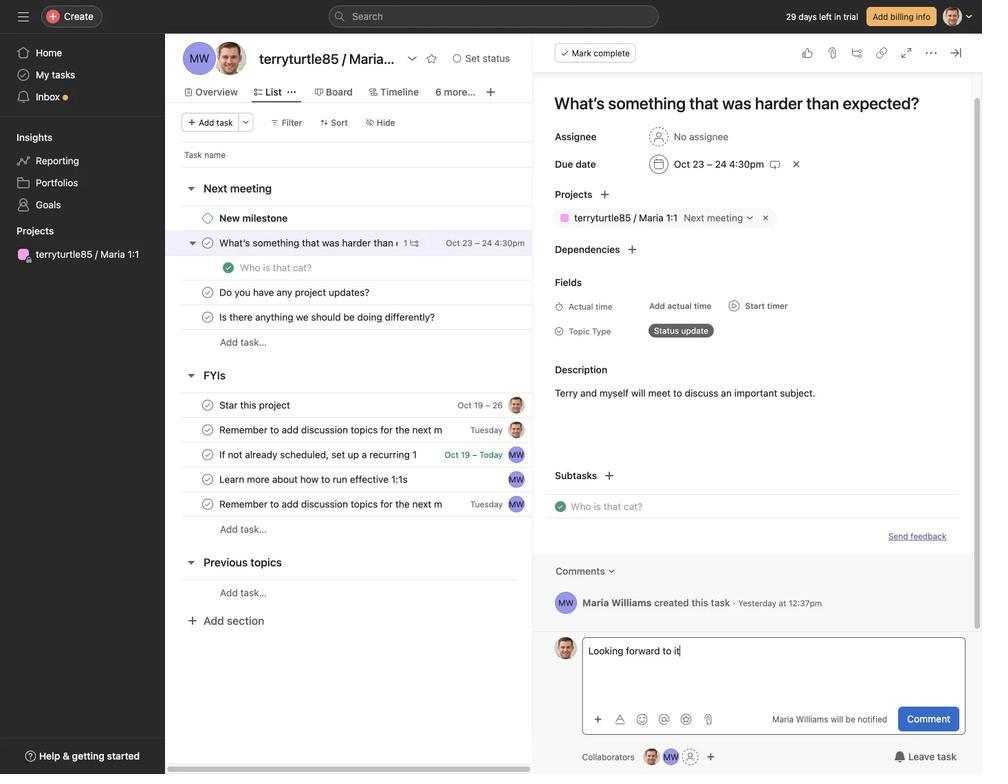 Task type: locate. For each thing, give the bounding box(es) containing it.
Completed checkbox
[[220, 260, 237, 276], [200, 285, 216, 301], [200, 397, 216, 414], [200, 422, 216, 439], [200, 472, 216, 488], [200, 497, 216, 513], [552, 499, 569, 516]]

send feedback link
[[889, 531, 947, 543]]

section
[[227, 615, 265, 628]]

0 vertical spatial williams
[[612, 598, 652, 609]]

add task…
[[220, 337, 267, 348], [220, 524, 267, 535], [220, 588, 267, 599]]

– inside star this project cell
[[486, 401, 491, 411]]

0 vertical spatial will
[[632, 388, 646, 399]]

terry and myself will meet to discuss an important subject.
[[555, 388, 816, 399]]

mw button inside remember to add discussion topics for the next meeting cell
[[509, 497, 525, 513]]

1:1 left next meeting popup button
[[666, 212, 678, 224]]

projects down the goals
[[17, 225, 54, 237]]

add task… row for next meeting
[[165, 330, 584, 355]]

to left it on the right
[[663, 646, 672, 657]]

None text field
[[256, 46, 400, 71]]

1:1 left collapse subtask list for the task what's something that was harder than expected? image
[[128, 249, 139, 260]]

portfolios
[[36, 177, 78, 189]]

set
[[466, 53, 480, 64]]

/ inside terryturtle85 / maria 1:1 link
[[95, 249, 98, 260]]

1 vertical spatial next meeting
[[684, 212, 743, 224]]

completed milestone image
[[202, 213, 213, 224]]

0 vertical spatial to
[[674, 388, 682, 399]]

task
[[184, 150, 202, 160]]

2 vertical spatial task
[[938, 752, 957, 763]]

task inside add task button
[[217, 118, 233, 127]]

collapse task list for this section image left fyis button
[[186, 370, 197, 381]]

an
[[721, 388, 732, 399]]

1 vertical spatial projects
[[17, 225, 54, 237]]

name
[[205, 150, 226, 160]]

tt
[[223, 52, 237, 65], [512, 401, 522, 411], [512, 426, 522, 435], [561, 644, 571, 654], [647, 753, 658, 763]]

29 days left in trial
[[787, 12, 859, 21]]

0 vertical spatial tuesday
[[471, 426, 503, 435]]

2 vertical spatial add task… row
[[165, 580, 584, 606]]

task…
[[241, 337, 267, 348], [241, 524, 267, 535], [241, 588, 267, 599]]

williams inside main content
[[612, 598, 652, 609]]

add left section
[[204, 615, 224, 628]]

task right leave
[[938, 752, 957, 763]]

If not already scheduled, set up a recurring 1:1 meeting in your calendar text field
[[217, 448, 417, 462]]

start timer button
[[723, 297, 794, 316]]

row
[[182, 167, 533, 168], [165, 206, 584, 231], [165, 231, 584, 256], [165, 255, 584, 281], [165, 280, 584, 306], [165, 305, 584, 330], [165, 393, 584, 418], [165, 418, 584, 443], [165, 443, 584, 468], [165, 492, 584, 518]]

task left ·
[[711, 598, 730, 609]]

0 horizontal spatial williams
[[612, 598, 652, 609]]

1 vertical spatial next
[[684, 212, 705, 224]]

0 vertical spatial 1:1
[[666, 212, 678, 224]]

1 horizontal spatial time
[[694, 301, 712, 311]]

collapse task list for this section image
[[186, 183, 197, 194], [186, 370, 197, 381]]

next meeting up new milestone text field at the left
[[204, 182, 272, 195]]

completed checkbox inside if not already scheduled, set up a recurring 1:1 meeting in your calendar cell
[[200, 447, 216, 464]]

0 vertical spatial meeting
[[230, 182, 272, 195]]

add task… up fyis button
[[220, 337, 267, 348]]

0 vertical spatial collapse task list for this section image
[[186, 183, 197, 194]]

1 vertical spatial /
[[95, 249, 98, 260]]

Who is that cat? text field
[[237, 261, 316, 275]]

1 horizontal spatial to
[[674, 388, 682, 399]]

What's something that was harder than expected? text field
[[217, 236, 398, 250]]

mw button inside the 'learn more about how to run effective 1:1s' cell
[[509, 472, 525, 488]]

tt button
[[509, 397, 525, 414], [509, 422, 525, 439], [555, 638, 577, 660], [644, 750, 661, 766]]

create button
[[41, 6, 103, 28]]

oct 23 – 24 4:30pm inside main content
[[674, 159, 764, 170]]

mark complete
[[572, 48, 630, 58]]

Do you have any project updates? text field
[[217, 286, 374, 300]]

24 right the move tasks between sections "icon"
[[482, 238, 492, 248]]

add task… inside header fyis tree grid
[[220, 524, 267, 535]]

mw inside remember to add discussion topics for the next meeting cell
[[509, 500, 524, 510]]

1:1 inside main content
[[666, 212, 678, 224]]

2 horizontal spatial task
[[938, 752, 957, 763]]

1 vertical spatial tuesday
[[471, 500, 503, 510]]

2 vertical spatial task…
[[241, 588, 267, 599]]

0 vertical spatial terryturtle85 / maria 1:1
[[574, 212, 678, 224]]

will left meet
[[632, 388, 646, 399]]

add up previous
[[220, 524, 238, 535]]

mw inside main content
[[559, 599, 574, 608]]

add task… row
[[165, 330, 584, 355], [165, 517, 584, 542], [165, 580, 584, 606]]

1 vertical spatial 24
[[482, 238, 492, 248]]

williams left be
[[797, 715, 829, 725]]

fields
[[555, 277, 582, 288]]

2 task… from the top
[[241, 524, 267, 535]]

1 vertical spatial meeting
[[707, 212, 743, 224]]

– inside the what's something that was harder than expected? dialog
[[707, 159, 713, 170]]

projects element
[[0, 219, 165, 268]]

terryturtle85 / maria 1:1 inside projects element
[[36, 249, 139, 260]]

mw
[[190, 52, 210, 65], [509, 450, 524, 460], [509, 475, 524, 485], [509, 500, 524, 510], [559, 599, 574, 608], [664, 753, 679, 763]]

1 collapse task list for this section image from the top
[[186, 183, 197, 194]]

help & getting started
[[39, 751, 140, 763]]

add task… button for fyis
[[220, 522, 267, 538]]

time
[[694, 301, 712, 311], [596, 302, 613, 312]]

overview
[[195, 86, 238, 98]]

add task… up section
[[220, 588, 267, 599]]

search
[[352, 11, 383, 22]]

sort button
[[314, 113, 354, 132]]

1 vertical spatial 19
[[461, 450, 470, 460]]

remember to add discussion topics for the next meeting cell up the if not already scheduled, set up a recurring 1:1 meeting in your calendar text box on the left of the page
[[165, 418, 534, 443]]

1 vertical spatial task
[[711, 598, 730, 609]]

maria down the comments popup button
[[583, 598, 609, 609]]

tuesday for tt
[[471, 426, 503, 435]]

– left 26
[[486, 401, 491, 411]]

oct 23 – 24 4:30pm down assignee
[[674, 159, 764, 170]]

oct inside if not already scheduled, set up a recurring 1:1 meeting in your calendar cell
[[445, 450, 459, 460]]

/ inside main content
[[634, 212, 637, 224]]

task… for fyis
[[241, 524, 267, 535]]

completed checkbox for the learn more about how to run effective 1:1s text box
[[200, 472, 216, 488]]

more…
[[444, 86, 476, 98]]

header next meeting tree grid
[[165, 206, 584, 355]]

completed image for completed option in "who is that cat?" cell
[[220, 260, 237, 276]]

completed image inside is there anything we should be doing differently? cell
[[200, 309, 216, 326]]

0 horizontal spatial 4:30pm
[[495, 238, 525, 248]]

/
[[634, 212, 637, 224], [95, 249, 98, 260]]

maria down goals link
[[101, 249, 125, 260]]

1 add task… row from the top
[[165, 330, 584, 355]]

19 inside if not already scheduled, set up a recurring 1:1 meeting in your calendar cell
[[461, 450, 470, 460]]

2 vertical spatial add task…
[[220, 588, 267, 599]]

1 vertical spatial terryturtle85
[[36, 249, 93, 260]]

– inside if not already scheduled, set up a recurring 1:1 meeting in your calendar cell
[[473, 450, 478, 460]]

/ down goals link
[[95, 249, 98, 260]]

will left be
[[831, 715, 844, 725]]

0 vertical spatial add task… button
[[220, 335, 267, 350]]

add actual time
[[649, 301, 712, 311]]

oct 23 – 24 4:30pm right the move tasks between sections "icon"
[[446, 238, 525, 248]]

New milestone text field
[[217, 212, 292, 225]]

completed image inside remember to add discussion topics for the next meeting cell
[[200, 497, 216, 513]]

forward
[[626, 646, 660, 657]]

repeats image
[[770, 159, 781, 170]]

19 left 26
[[474, 401, 483, 411]]

2 tuesday from the top
[[471, 500, 503, 510]]

add task… button inside header fyis tree grid
[[220, 522, 267, 538]]

0 horizontal spatial next
[[204, 182, 228, 195]]

status
[[483, 53, 510, 64]]

copy task link image
[[877, 47, 888, 59]]

1 vertical spatial 1:1
[[128, 249, 139, 260]]

0 vertical spatial terryturtle85
[[574, 212, 631, 224]]

subtasks
[[555, 470, 597, 482]]

1 vertical spatial oct 23 – 24 4:30pm
[[446, 238, 525, 248]]

remember to add discussion topics for the next meeting cell
[[165, 418, 534, 443], [165, 492, 534, 518]]

maria inside projects element
[[101, 249, 125, 260]]

remember to add discussion topics for the next meeting cell down the learn more about how to run effective 1:1s text box
[[165, 492, 534, 518]]

2 add task… row from the top
[[165, 517, 584, 542]]

Star this project text field
[[217, 399, 295, 413]]

– down assignee
[[707, 159, 713, 170]]

24
[[715, 159, 727, 170], [482, 238, 492, 248]]

oct inside star this project cell
[[458, 401, 472, 411]]

started
[[107, 751, 140, 763]]

timer
[[767, 301, 788, 311]]

completed image inside do you have any project updates? cell
[[200, 285, 216, 301]]

completed image for the learn more about how to run effective 1:1s text box
[[200, 472, 216, 488]]

4:30pm inside what's something that was harder than expected? cell
[[495, 238, 525, 248]]

tuesday
[[471, 426, 503, 435], [471, 500, 503, 510]]

mw inside the 'learn more about how to run effective 1:1s' cell
[[509, 475, 524, 485]]

2 add task… button from the top
[[220, 522, 267, 538]]

0 vertical spatial task…
[[241, 337, 267, 348]]

2 remember to add discussion topics for the next meeting cell from the top
[[165, 492, 534, 518]]

maria left be
[[773, 715, 794, 725]]

complete
[[594, 48, 630, 58]]

1 horizontal spatial terryturtle85 / maria 1:1
[[574, 212, 678, 224]]

1 vertical spatial add task…
[[220, 524, 267, 535]]

1 horizontal spatial task
[[711, 598, 730, 609]]

actual
[[569, 302, 593, 312]]

23 down no assignee
[[693, 159, 705, 170]]

1 horizontal spatial next
[[684, 212, 705, 224]]

1 vertical spatial add task… button
[[220, 522, 267, 538]]

add subtask image
[[852, 47, 863, 59]]

2 vertical spatial add task… button
[[220, 586, 267, 601]]

start timer
[[745, 301, 788, 311]]

full screen image
[[902, 47, 913, 59]]

1 vertical spatial remember to add discussion topics for the next meeting cell
[[165, 492, 534, 518]]

no assignee button
[[643, 125, 735, 149]]

24 inside the what's something that was harder than expected? dialog
[[715, 159, 727, 170]]

0 horizontal spatial 1:1
[[128, 249, 139, 260]]

0 horizontal spatial next meeting
[[204, 182, 272, 195]]

projects button down due date
[[533, 185, 593, 204]]

insights
[[17, 132, 53, 143]]

add tab image
[[485, 87, 497, 98]]

add inside header fyis tree grid
[[220, 524, 238, 535]]

topics
[[251, 556, 282, 570]]

completed checkbox inside the 'learn more about how to run effective 1:1s' cell
[[200, 472, 216, 488]]

0 vertical spatial 23
[[693, 159, 705, 170]]

1 add task… from the top
[[220, 337, 267, 348]]

0 vertical spatial add task…
[[220, 337, 267, 348]]

status
[[654, 326, 679, 336]]

completed checkbox inside do you have any project updates? cell
[[200, 285, 216, 301]]

maria left next meeting popup button
[[639, 212, 664, 224]]

1 completed checkbox from the top
[[200, 235, 216, 252]]

next meeting left the remove icon
[[684, 212, 743, 224]]

toolbar inside the what's something that was harder than expected? dialog
[[589, 710, 718, 730]]

projects button down the goals
[[0, 224, 54, 238]]

next meeting
[[204, 182, 272, 195], [684, 212, 743, 224]]

comments
[[556, 566, 605, 577]]

1 horizontal spatial oct 23 – 24 4:30pm
[[674, 159, 764, 170]]

19 for – 26
[[474, 401, 483, 411]]

0 horizontal spatial 24
[[482, 238, 492, 248]]

completed image inside remember to add discussion topics for the next meeting cell
[[200, 422, 216, 439]]

0 horizontal spatial will
[[632, 388, 646, 399]]

do you have any project updates? cell
[[165, 280, 534, 306]]

leave task button
[[886, 745, 966, 770]]

– left today
[[473, 450, 478, 460]]

tuesday for mw
[[471, 500, 503, 510]]

0 vertical spatial 19
[[474, 401, 483, 411]]

comments button
[[547, 560, 625, 584]]

meeting up new milestone text field at the left
[[230, 182, 272, 195]]

1 tuesday from the top
[[471, 426, 503, 435]]

to
[[674, 388, 682, 399], [663, 646, 672, 657]]

1 horizontal spatial 19
[[474, 401, 483, 411]]

header fyis tree grid
[[165, 393, 584, 542]]

add inside header next meeting tree grid
[[220, 337, 238, 348]]

oct left 26
[[458, 401, 472, 411]]

0 vertical spatial add task… row
[[165, 330, 584, 355]]

1 vertical spatial add task… row
[[165, 517, 584, 542]]

4:30pm inside the what's something that was harder than expected? dialog
[[730, 159, 764, 170]]

1 vertical spatial task…
[[241, 524, 267, 535]]

completed image inside star this project cell
[[200, 397, 216, 414]]

what's something that was harder than expected? cell
[[165, 231, 534, 256]]

task… inside header fyis tree grid
[[241, 524, 267, 535]]

0 horizontal spatial projects button
[[0, 224, 54, 238]]

24 down assignee
[[715, 159, 727, 170]]

0 horizontal spatial terryturtle85
[[36, 249, 93, 260]]

1 vertical spatial to
[[663, 646, 672, 657]]

oct left today
[[445, 450, 459, 460]]

1 horizontal spatial 1:1
[[666, 212, 678, 224]]

start
[[745, 301, 765, 311]]

0 vertical spatial completed checkbox
[[200, 235, 216, 252]]

discuss
[[685, 388, 719, 399]]

projects button
[[533, 185, 593, 204], [0, 224, 54, 238]]

1 horizontal spatial terryturtle85
[[574, 212, 631, 224]]

insights element
[[0, 125, 165, 219]]

1 vertical spatial 23
[[463, 238, 473, 248]]

0 horizontal spatial 19
[[461, 450, 470, 460]]

notified
[[858, 715, 888, 725]]

filter button
[[265, 113, 309, 132]]

oct right the move tasks between sections "icon"
[[446, 238, 460, 248]]

williams for will
[[797, 715, 829, 725]]

collapse task list for this section image for next meeting
[[186, 183, 197, 194]]

Learn more about how to run effective 1:1s text field
[[217, 473, 412, 487]]

0 vertical spatial /
[[634, 212, 637, 224]]

add up fyis button
[[220, 337, 238, 348]]

2 add task… from the top
[[220, 524, 267, 535]]

3 add task… row from the top
[[165, 580, 584, 606]]

add
[[873, 12, 889, 21], [199, 118, 214, 127], [649, 301, 665, 311], [220, 337, 238, 348], [220, 524, 238, 535], [220, 588, 238, 599], [204, 615, 224, 628]]

task left more actions image
[[217, 118, 233, 127]]

completed image inside the 'learn more about how to run effective 1:1s' cell
[[200, 472, 216, 488]]

Completed checkbox
[[200, 235, 216, 252], [200, 309, 216, 326], [200, 447, 216, 464]]

0 vertical spatial oct 23 – 24 4:30pm
[[674, 159, 764, 170]]

next meeting inside popup button
[[684, 212, 743, 224]]

completed image
[[200, 235, 216, 252], [220, 260, 237, 276], [200, 285, 216, 301], [200, 309, 216, 326], [200, 397, 216, 414], [200, 497, 216, 513]]

1 horizontal spatial williams
[[797, 715, 829, 725]]

toolbar
[[589, 710, 718, 730]]

williams for created
[[612, 598, 652, 609]]

23 right the move tasks between sections "icon"
[[463, 238, 473, 248]]

to right meet
[[674, 388, 682, 399]]

1 vertical spatial 4:30pm
[[495, 238, 525, 248]]

completed checkbox inside star this project cell
[[200, 397, 216, 414]]

completed checkbox inside is there anything we should be doing differently? cell
[[200, 309, 216, 326]]

list
[[266, 86, 282, 98]]

terryturtle85 / maria 1:1 down add to projects icon
[[574, 212, 678, 224]]

completed image for completed option in the star this project cell
[[200, 397, 216, 414]]

terry
[[555, 388, 578, 399]]

add task… inside header next meeting tree grid
[[220, 337, 267, 348]]

1 horizontal spatial projects
[[555, 189, 593, 200]]

task… inside header next meeting tree grid
[[241, 337, 267, 348]]

0 vertical spatial projects
[[555, 189, 593, 200]]

williams left created
[[612, 598, 652, 609]]

1 horizontal spatial next meeting
[[684, 212, 743, 224]]

2 completed checkbox from the top
[[200, 309, 216, 326]]

1 horizontal spatial will
[[831, 715, 844, 725]]

add task
[[199, 118, 233, 127]]

terryturtle85 / maria 1:1
[[574, 212, 678, 224], [36, 249, 139, 260]]

projects inside main content
[[555, 189, 593, 200]]

1
[[404, 238, 408, 248]]

tt button inside star this project cell
[[509, 397, 525, 414]]

0 horizontal spatial task
[[217, 118, 233, 127]]

1 horizontal spatial 24
[[715, 159, 727, 170]]

0 vertical spatial task
[[217, 118, 233, 127]]

add task… button for next meeting
[[220, 335, 267, 350]]

23
[[693, 159, 705, 170], [463, 238, 473, 248]]

1 horizontal spatial 23
[[693, 159, 705, 170]]

0 vertical spatial projects button
[[533, 185, 593, 204]]

1 horizontal spatial /
[[634, 212, 637, 224]]

if not already scheduled, set up a recurring 1:1 meeting in your calendar cell
[[165, 443, 534, 468]]

0 vertical spatial remember to add discussion topics for the next meeting cell
[[165, 418, 534, 443]]

completed image
[[200, 422, 216, 439], [200, 447, 216, 464], [200, 472, 216, 488], [552, 499, 569, 516]]

main content
[[533, 49, 973, 632]]

terryturtle85 / maria 1:1 down goals link
[[36, 249, 139, 260]]

0 horizontal spatial /
[[95, 249, 98, 260]]

projects down due date
[[555, 189, 593, 200]]

global element
[[0, 34, 165, 116]]

/ up add dependencies image
[[634, 212, 637, 224]]

completed image inside if not already scheduled, set up a recurring 1:1 meeting in your calendar cell
[[200, 447, 216, 464]]

add task… button up fyis button
[[220, 335, 267, 350]]

3 completed checkbox from the top
[[200, 447, 216, 464]]

hide sidebar image
[[18, 11, 29, 22]]

completed image for remember to add discussion topics for the next meeting text field
[[200, 422, 216, 439]]

add left billing
[[873, 12, 889, 21]]

main content containing assignee
[[533, 49, 973, 632]]

meeting left the remove icon
[[707, 212, 743, 224]]

oct
[[674, 159, 690, 170], [446, 238, 460, 248], [458, 401, 472, 411], [445, 450, 459, 460]]

task… for next meeting
[[241, 337, 267, 348]]

goals link
[[8, 194, 157, 216]]

assignee
[[555, 131, 597, 142]]

add dependencies image
[[627, 244, 638, 255]]

1 vertical spatial terryturtle85 / maria 1:1
[[36, 249, 139, 260]]

meeting
[[230, 182, 272, 195], [707, 212, 743, 224]]

2 vertical spatial completed checkbox
[[200, 447, 216, 464]]

– right the move tasks between sections "icon"
[[475, 238, 480, 248]]

1 horizontal spatial projects button
[[533, 185, 593, 204]]

19 inside star this project cell
[[474, 401, 483, 411]]

1 vertical spatial williams
[[797, 715, 829, 725]]

time inside dropdown button
[[694, 301, 712, 311]]

1 horizontal spatial 4:30pm
[[730, 159, 764, 170]]

add task… button up section
[[220, 586, 267, 601]]

0 vertical spatial next
[[204, 182, 228, 195]]

0 horizontal spatial projects
[[17, 225, 54, 237]]

task… up star this project 'text box' in the left bottom of the page
[[241, 337, 267, 348]]

– inside what's something that was harder than expected? cell
[[475, 238, 480, 248]]

1 button
[[401, 236, 421, 250]]

oct 23 – 24 4:30pm inside what's something that was harder than expected? cell
[[446, 238, 525, 248]]

completed image inside "who is that cat?" cell
[[220, 260, 237, 276]]

0 horizontal spatial terryturtle85 / maria 1:1
[[36, 249, 139, 260]]

1 vertical spatial collapse task list for this section image
[[186, 370, 197, 381]]

0 vertical spatial 4:30pm
[[730, 159, 764, 170]]

add task… button up previous topics button
[[220, 522, 267, 538]]

add task… button inside header next meeting tree grid
[[220, 335, 267, 350]]

terryturtle85 down the goals
[[36, 249, 93, 260]]

1 task… from the top
[[241, 337, 267, 348]]

task inside leave task "button"
[[938, 752, 957, 763]]

2 collapse task list for this section image from the top
[[186, 370, 197, 381]]

1 horizontal spatial meeting
[[707, 212, 743, 224]]

Remember to add discussion topics for the next meeting text field
[[217, 498, 443, 512]]

task… up previous topics button
[[241, 524, 267, 535]]

task… up section
[[241, 588, 267, 599]]

oct down 'no'
[[674, 159, 690, 170]]

projects button inside the what's something that was harder than expected? dialog
[[533, 185, 593, 204]]

1 add task… button from the top
[[220, 335, 267, 350]]

subtasks button
[[533, 465, 597, 487]]

1 vertical spatial completed checkbox
[[200, 309, 216, 326]]

collapse task list for this section image down task
[[186, 183, 197, 194]]

tuesday down today
[[471, 500, 503, 510]]

list link
[[255, 85, 282, 100]]

0 horizontal spatial 23
[[463, 238, 473, 248]]

add task… up previous topics button
[[220, 524, 267, 535]]

maria
[[639, 212, 664, 224], [101, 249, 125, 260], [583, 598, 609, 609], [773, 715, 794, 725]]

tuesday up today
[[471, 426, 503, 435]]

reporting
[[36, 155, 79, 167]]

0 horizontal spatial oct 23 – 24 4:30pm
[[446, 238, 525, 248]]

add task button
[[182, 113, 239, 132]]

insert an object image
[[594, 716, 603, 724]]

terryturtle85 inside main content
[[574, 212, 631, 224]]

0 horizontal spatial meeting
[[230, 182, 272, 195]]

19 left today
[[461, 450, 470, 460]]

terryturtle85 down add to projects icon
[[574, 212, 631, 224]]

mw button inside if not already scheduled, set up a recurring 1:1 meeting in your calendar cell
[[509, 447, 525, 464]]

add left actual
[[649, 301, 665, 311]]

1 vertical spatial projects button
[[0, 224, 54, 238]]

0 vertical spatial 24
[[715, 159, 727, 170]]



Task type: vqa. For each thing, say whether or not it's contained in the screenshot.
2
no



Task type: describe. For each thing, give the bounding box(es) containing it.
add up add section 'button'
[[220, 588, 238, 599]]

inbox link
[[8, 86, 157, 108]]

add inside 'button'
[[204, 615, 224, 628]]

today
[[480, 450, 503, 460]]

projects for leftmost projects dropdown button
[[17, 225, 54, 237]]

myself
[[600, 388, 629, 399]]

to inside main content
[[674, 388, 682, 399]]

my tasks link
[[8, 64, 157, 86]]

completed image for completed checkbox in the is there anything we should be doing differently? cell
[[200, 309, 216, 326]]

in
[[835, 12, 842, 21]]

meeting inside button
[[230, 182, 272, 195]]

topic
[[569, 327, 590, 337]]

close details image
[[951, 47, 962, 59]]

oct inside what's something that was harder than expected? cell
[[446, 238, 460, 248]]

add actual time button
[[643, 297, 718, 316]]

oct inside main content
[[674, 159, 690, 170]]

move tasks between sections image
[[427, 239, 435, 247]]

board link
[[315, 85, 353, 100]]

status update button
[[643, 321, 733, 341]]

completed checkbox inside what's something that was harder than expected? cell
[[200, 235, 216, 252]]

remove image
[[761, 213, 772, 224]]

at
[[779, 599, 787, 609]]

more actions for this task image
[[926, 47, 937, 59]]

add billing info button
[[867, 7, 937, 26]]

reporting link
[[8, 150, 157, 172]]

12:37pm
[[789, 599, 822, 609]]

important
[[735, 388, 778, 399]]

previous
[[204, 556, 248, 570]]

29
[[787, 12, 797, 21]]

3 task… from the top
[[241, 588, 267, 599]]

24 inside what's something that was harder than expected? cell
[[482, 238, 492, 248]]

is there anything we should be doing differently? cell
[[165, 305, 534, 330]]

info
[[917, 12, 931, 21]]

add down overview link
[[199, 118, 214, 127]]

0 likes. click to like this task image
[[803, 47, 814, 59]]

3 add task… button from the top
[[220, 586, 267, 601]]

Task Name text field
[[571, 500, 643, 515]]

formatting image
[[615, 715, 626, 726]]

looking forward to it
[[589, 646, 680, 657]]

add billing info
[[873, 12, 931, 21]]

Remember to add discussion topics for the next meeting text field
[[217, 424, 443, 437]]

meet
[[648, 388, 671, 399]]

leave task
[[909, 752, 957, 763]]

maria williams will be notified
[[773, 715, 888, 725]]

next inside button
[[204, 182, 228, 195]]

send
[[889, 532, 909, 542]]

clear due date image
[[793, 160, 801, 169]]

1 remember to add discussion topics for the next meeting cell from the top
[[165, 418, 534, 443]]

will inside main content
[[632, 388, 646, 399]]

portfolios link
[[8, 172, 157, 194]]

oct 19 – 26
[[458, 401, 503, 411]]

completed checkbox for is there anything we should be doing differently? text field
[[200, 309, 216, 326]]

tt inside remember to add discussion topics for the next meeting cell
[[512, 426, 522, 435]]

mark
[[572, 48, 592, 58]]

0 horizontal spatial to
[[663, 646, 672, 657]]

description
[[555, 364, 608, 376]]

hide button
[[360, 113, 402, 132]]

getting
[[72, 751, 105, 763]]

26
[[493, 401, 503, 411]]

6 more… button
[[436, 85, 476, 100]]

send feedback
[[889, 532, 947, 542]]

completed checkbox inside "who is that cat?" cell
[[220, 260, 237, 276]]

collapse task list for this section image
[[186, 557, 197, 569]]

dependencies
[[555, 244, 620, 255]]

next inside popup button
[[684, 212, 705, 224]]

actual time
[[569, 302, 613, 312]]

task for add task
[[217, 118, 233, 127]]

1:1 inside projects element
[[128, 249, 139, 260]]

completed checkbox inside the what's something that was harder than expected? dialog
[[552, 499, 569, 516]]

left
[[820, 12, 833, 21]]

previous topics
[[204, 556, 282, 570]]

task inside main content
[[711, 598, 730, 609]]

row containing 1
[[165, 231, 584, 256]]

add section
[[204, 615, 265, 628]]

at mention image
[[659, 715, 670, 726]]

completed checkbox for star this project 'text box' in the left bottom of the page
[[200, 397, 216, 414]]

hide
[[377, 118, 395, 127]]

terryturtle85 / maria 1:1 link
[[8, 244, 157, 266]]

mark complete button
[[555, 43, 636, 63]]

&
[[63, 751, 70, 763]]

next meeting button
[[681, 211, 758, 226]]

insights button
[[0, 131, 53, 145]]

completed image for completed option corresponding to remember to add discussion topics for the next meeting text box
[[200, 497, 216, 513]]

learn more about how to run effective 1:1s cell
[[165, 467, 534, 493]]

add task… row for fyis
[[165, 517, 584, 542]]

maria williams created this task · yesterday at 12:37pm
[[583, 598, 822, 609]]

my tasks
[[36, 69, 75, 81]]

home link
[[8, 42, 157, 64]]

0 vertical spatial next meeting
[[204, 182, 272, 195]]

star this project cell
[[165, 393, 534, 418]]

task name row
[[165, 142, 584, 167]]

fields button
[[533, 273, 582, 293]]

create
[[64, 11, 94, 22]]

completed checkbox for remember to add discussion topics for the next meeting text field
[[200, 422, 216, 439]]

due date
[[555, 159, 596, 170]]

main content inside the what's something that was harder than expected? dialog
[[533, 49, 973, 632]]

1 vertical spatial will
[[831, 715, 844, 725]]

billing
[[891, 12, 914, 21]]

feedback
[[911, 532, 947, 542]]

and
[[581, 388, 597, 399]]

add to projects image
[[599, 189, 610, 200]]

Task Name text field
[[546, 87, 956, 119]]

mw row
[[165, 467, 584, 493]]

collapse task list for this section image for fyis
[[186, 370, 197, 381]]

collapse subtask list for the task what's something that was harder than expected? image
[[187, 238, 198, 249]]

23 inside what's something that was harder than expected? cell
[[463, 238, 473, 248]]

terryturtle85 inside projects element
[[36, 249, 93, 260]]

no
[[674, 131, 687, 142]]

terryturtle85 / maria 1:1 inside main content
[[574, 212, 678, 224]]

it
[[675, 646, 680, 657]]

Completed milestone checkbox
[[202, 213, 213, 224]]

actual
[[668, 301, 692, 311]]

new milestone cell
[[165, 206, 534, 231]]

oct 19 – today
[[445, 450, 503, 460]]

leave
[[909, 752, 936, 763]]

completed checkbox for the if not already scheduled, set up a recurring 1:1 meeting in your calendar text box on the left of the page
[[200, 447, 216, 464]]

0 horizontal spatial time
[[596, 302, 613, 312]]

6 more…
[[436, 86, 476, 98]]

·
[[733, 598, 736, 609]]

inbox
[[36, 91, 60, 103]]

meeting inside popup button
[[707, 212, 743, 224]]

trial
[[844, 12, 859, 21]]

tt inside button
[[512, 401, 522, 411]]

tasks
[[52, 69, 75, 81]]

search list box
[[329, 6, 659, 28]]

add or remove collaborators image
[[707, 754, 716, 762]]

timeline link
[[370, 85, 419, 100]]

mw inside if not already scheduled, set up a recurring 1:1 meeting in your calendar cell
[[509, 450, 524, 460]]

looking
[[589, 646, 624, 657]]

19 for – today
[[461, 450, 470, 460]]

emoji image
[[637, 715, 648, 726]]

completed checkbox for do you have any project updates? text field
[[200, 285, 216, 301]]

projects for projects dropdown button within the the what's something that was harder than expected? dialog
[[555, 189, 593, 200]]

completed checkbox for remember to add discussion topics for the next meeting text box
[[200, 497, 216, 513]]

completed image for completed option inside the do you have any project updates? cell
[[200, 285, 216, 301]]

add inside dropdown button
[[649, 301, 665, 311]]

add section button
[[182, 609, 270, 634]]

attach a file or paste an image image
[[703, 715, 714, 726]]

show options image
[[407, 53, 418, 64]]

add to starred image
[[426, 53, 437, 64]]

attachments: add a file to this task, what's something that was harder than expected? image
[[827, 47, 838, 59]]

3 add task… from the top
[[220, 588, 267, 599]]

add task… for fyis
[[220, 524, 267, 535]]

search button
[[329, 6, 659, 28]]

23 inside main content
[[693, 159, 705, 170]]

tab actions image
[[288, 88, 296, 96]]

comment button
[[899, 708, 960, 732]]

who is that cat? cell
[[165, 255, 534, 281]]

Is there anything we should be doing differently? text field
[[217, 311, 439, 325]]

add subtasks image
[[604, 471, 615, 482]]

comment
[[908, 714, 951, 725]]

board
[[326, 86, 353, 98]]

no assignee
[[674, 131, 729, 142]]

timeline
[[381, 86, 419, 98]]

completed image for the if not already scheduled, set up a recurring 1:1 meeting in your calendar text box on the left of the page
[[200, 447, 216, 464]]

appreciations image
[[681, 715, 692, 726]]

set status button
[[447, 49, 517, 68]]

completed image for completed checkbox within what's something that was harder than expected? cell
[[200, 235, 216, 252]]

topic type
[[569, 327, 611, 337]]

what's something that was harder than expected? dialog
[[533, 34, 983, 775]]

task for leave task
[[938, 752, 957, 763]]

add task… for next meeting
[[220, 337, 267, 348]]

type
[[592, 327, 611, 337]]

subject.
[[780, 388, 816, 399]]

more actions image
[[242, 118, 250, 127]]



